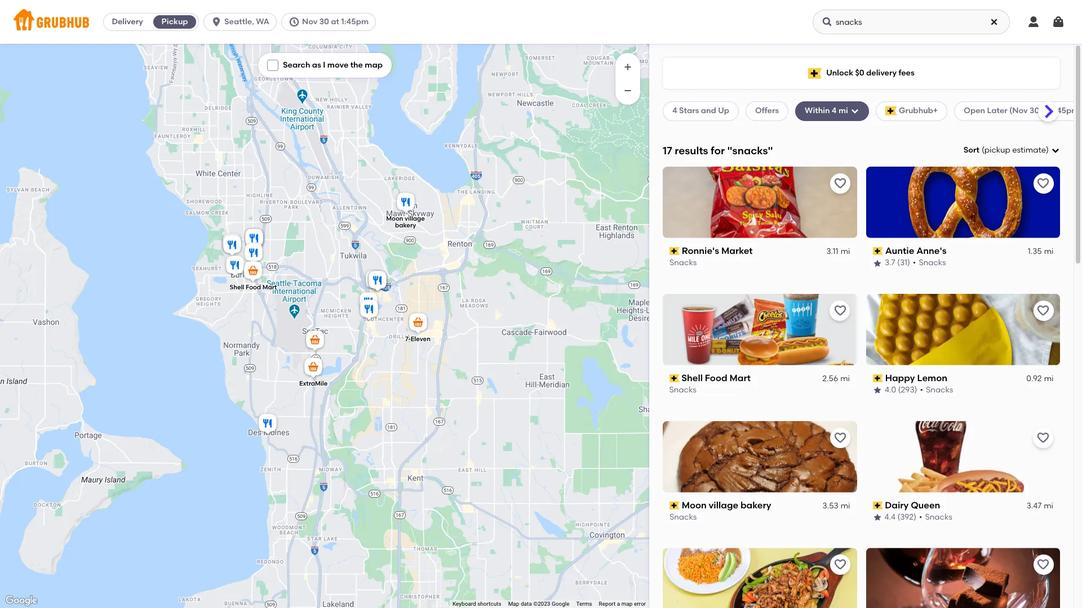 Task type: locate. For each thing, give the bounding box(es) containing it.
3 star icon image from the top
[[873, 514, 882, 523]]

3.11 mi
[[827, 247, 850, 257]]

0 horizontal spatial shell
[[230, 284, 244, 291]]

save this restaurant image
[[833, 304, 847, 318], [1037, 304, 1050, 318], [1037, 432, 1050, 445], [1037, 559, 1050, 572]]

minus icon image
[[622, 85, 634, 96]]

ronnie's market image
[[224, 254, 246, 279]]

1 star icon image from the top
[[873, 259, 882, 268]]

data
[[521, 601, 532, 608]]

1 vertical spatial star icon image
[[873, 386, 882, 395]]

0 vertical spatial moon village bakery
[[386, 215, 425, 229]]

estimate
[[1012, 145, 1046, 155]]

3.7
[[885, 258, 895, 268]]

star icon image
[[873, 259, 882, 268], [873, 386, 882, 395], [873, 514, 882, 523]]

1 horizontal spatial bakery
[[741, 500, 771, 511]]

save this restaurant image
[[833, 177, 847, 190], [1037, 177, 1050, 190], [833, 432, 847, 445], [833, 559, 847, 572]]

dairy
[[885, 500, 909, 511]]

1:45pm)
[[1052, 106, 1082, 116]]

1 vertical spatial •
[[920, 386, 923, 395]]

4
[[672, 106, 677, 116], [832, 106, 837, 116]]

0 horizontal spatial bakery
[[395, 222, 416, 229]]

keyboard
[[453, 601, 476, 608]]

food
[[246, 284, 261, 291], [705, 373, 728, 384]]

0 horizontal spatial at
[[331, 17, 339, 26]]

for
[[711, 144, 725, 157]]

0 vertical spatial star icon image
[[873, 259, 882, 268]]

dairy queen image
[[220, 232, 243, 257]]

0 horizontal spatial shell food mart
[[230, 284, 277, 291]]

seattle, wa
[[224, 17, 269, 26]]

pickup
[[985, 145, 1011, 155]]

4.0 (293)
[[885, 386, 917, 395]]

1 horizontal spatial moon village bakery
[[682, 500, 771, 511]]

mi for dairy queen
[[1044, 502, 1054, 511]]

3.47 mi
[[1027, 502, 1054, 511]]

1 horizontal spatial 4
[[832, 106, 837, 116]]

0 horizontal spatial mart
[[263, 284, 277, 291]]

(293)
[[898, 386, 917, 395]]

grubhub plus flag logo image for grubhub+
[[885, 107, 897, 116]]

30 inside button
[[319, 17, 329, 26]]

0 vertical spatial moon
[[386, 215, 403, 222]]

1 horizontal spatial grubhub plus flag logo image
[[885, 107, 897, 116]]

mi right 0.92
[[1044, 374, 1054, 384]]

• snacks for anne's
[[913, 258, 946, 268]]

bakery down the moon village bakery logo
[[741, 500, 771, 511]]

$0
[[855, 68, 864, 78]]

star icon image for auntie anne's
[[873, 259, 882, 268]]

map right the a
[[622, 601, 633, 608]]

shell food mart inside map region
[[230, 284, 277, 291]]

delivery
[[112, 17, 143, 26]]

0 vertical spatial bakery
[[395, 222, 416, 229]]

1 horizontal spatial shell food mart
[[682, 373, 751, 384]]

4 right within
[[832, 106, 837, 116]]

star icon image left 3.7
[[873, 259, 882, 268]]

keyboard shortcuts
[[453, 601, 501, 608]]

2 vertical spatial • snacks
[[919, 513, 952, 523]]

moon village bakery
[[386, 215, 425, 229], [682, 500, 771, 511]]

0 vertical spatial • snacks
[[913, 258, 946, 268]]

"snacks"
[[727, 144, 773, 157]]

mart down pierro bakery icon
[[263, 284, 277, 291]]

3.53 mi
[[823, 502, 850, 511]]

mi for shell food mart
[[841, 374, 850, 384]]

pierro bakery image
[[242, 242, 265, 267]]

save this restaurant button for auntie anne's
[[1033, 173, 1054, 194]]

save this restaurant button
[[830, 173, 850, 194], [1033, 173, 1054, 194], [830, 301, 850, 321], [1033, 301, 1054, 321], [830, 428, 850, 448], [1033, 428, 1054, 448], [830, 555, 850, 576], [1033, 555, 1054, 576]]

save this restaurant image for moon village bakery
[[833, 432, 847, 445]]

grubhub plus flag logo image left unlock
[[808, 68, 822, 79]]

1 vertical spatial • snacks
[[920, 386, 953, 395]]

1 vertical spatial moon
[[682, 500, 707, 511]]

0 horizontal spatial moon
[[386, 215, 403, 222]]

sort ( pickup estimate )
[[964, 145, 1049, 155]]

0 horizontal spatial 4
[[672, 106, 677, 116]]

4.4 (392)
[[885, 513, 916, 523]]

subscription pass image
[[873, 375, 883, 383], [670, 502, 680, 510], [873, 502, 883, 510]]

queen
[[911, 500, 940, 511]]

None field
[[964, 145, 1060, 156]]

1 horizontal spatial map
[[622, 601, 633, 608]]

subscription pass image
[[670, 247, 680, 255], [873, 247, 883, 255], [670, 375, 680, 383]]

star icon image left 4.0
[[873, 386, 882, 395]]

star icon image for dairy queen
[[873, 514, 882, 523]]

star icon image left 4.4
[[873, 514, 882, 523]]

0 vertical spatial •
[[913, 258, 916, 268]]

map data ©2023 google
[[508, 601, 570, 608]]

30
[[319, 17, 329, 26], [1030, 106, 1040, 116]]

• down queen
[[919, 513, 922, 523]]

• snacks
[[913, 258, 946, 268], [920, 386, 953, 395], [919, 513, 952, 523]]

save this restaurant image for dairy queen
[[1037, 432, 1050, 445]]

snacks
[[670, 258, 697, 268], [919, 258, 946, 268], [670, 386, 697, 395], [926, 386, 953, 395], [670, 513, 697, 523], [925, 513, 952, 523]]

0 vertical spatial map
[[365, 60, 383, 70]]

0 vertical spatial food
[[246, 284, 261, 291]]

happy lemon image
[[357, 291, 380, 316]]

open later (nov 30 at 1:45pm)
[[964, 106, 1082, 116]]

mart
[[263, 284, 277, 291], [730, 373, 751, 384]]

4 stars and up
[[672, 106, 729, 116]]

30 right nov
[[319, 17, 329, 26]]

at left 1:45pm
[[331, 17, 339, 26]]

svg image inside field
[[1051, 146, 1060, 155]]

plus icon image
[[622, 61, 634, 73]]

3.47
[[1027, 502, 1042, 511]]

wa
[[256, 17, 269, 26]]

at
[[331, 17, 339, 26], [1041, 106, 1050, 116]]

moon village bakery inside map region
[[386, 215, 425, 229]]

3.7 (31)
[[885, 258, 910, 268]]

2.56 mi
[[823, 374, 850, 384]]

0 vertical spatial shell
[[230, 284, 244, 291]]

shell
[[230, 284, 244, 291], [682, 373, 703, 384]]

• for queen
[[919, 513, 922, 523]]

map
[[365, 60, 383, 70], [622, 601, 633, 608]]

1 horizontal spatial moon
[[682, 500, 707, 511]]

•
[[913, 258, 916, 268], [920, 386, 923, 395], [919, 513, 922, 523]]

dairy queen
[[885, 500, 940, 511]]

the
[[350, 60, 363, 70]]

1 horizontal spatial shell
[[682, 373, 703, 384]]

mi right 1.35
[[1044, 247, 1054, 257]]

1 horizontal spatial 30
[[1030, 106, 1040, 116]]

0 horizontal spatial 30
[[319, 17, 329, 26]]

Search for food, convenience, alcohol... search field
[[813, 10, 1010, 34]]

ronnie's market logo image
[[663, 167, 857, 238]]

1 vertical spatial shell food mart
[[682, 373, 751, 384]]

0 vertical spatial 30
[[319, 17, 329, 26]]

save this restaurant button for shell food mart
[[830, 301, 850, 321]]

mi right 3.53
[[841, 502, 850, 511]]

0 vertical spatial at
[[331, 17, 339, 26]]

at inside button
[[331, 17, 339, 26]]

dairy queen logo image
[[866, 421, 1060, 493]]

ronnie's market
[[682, 246, 753, 256]]

1 vertical spatial at
[[1041, 106, 1050, 116]]

nothing bundt cakes image
[[358, 298, 380, 323]]

1 vertical spatial grubhub plus flag logo image
[[885, 107, 897, 116]]

0 vertical spatial shell food mart
[[230, 284, 277, 291]]

0 horizontal spatial grubhub plus flag logo image
[[808, 68, 822, 79]]

seattle,
[[224, 17, 254, 26]]

0 vertical spatial mart
[[263, 284, 277, 291]]

map
[[508, 601, 519, 608]]

report
[[599, 601, 616, 608]]

market
[[722, 246, 753, 256]]

1 vertical spatial food
[[705, 373, 728, 384]]

1 horizontal spatial village
[[709, 500, 738, 511]]

• snacks for queen
[[919, 513, 952, 523]]

nov
[[302, 17, 318, 26]]

2 star icon image from the top
[[873, 386, 882, 395]]

30 right (nov
[[1030, 106, 1040, 116]]

0 horizontal spatial village
[[405, 215, 425, 222]]

mi right 2.56
[[841, 374, 850, 384]]

1 vertical spatial mart
[[730, 373, 751, 384]]

grubhub plus flag logo image left grubhub+
[[885, 107, 897, 116]]

subscription pass image for happy lemon
[[873, 375, 883, 383]]

jamba image
[[364, 269, 386, 294]]

happy lemon
[[885, 373, 947, 384]]

0 horizontal spatial map
[[365, 60, 383, 70]]

map region
[[0, 8, 670, 609]]

moon village bakery logo image
[[663, 421, 857, 493]]

and
[[701, 106, 716, 116]]

results
[[675, 144, 708, 157]]

4.0
[[885, 386, 896, 395]]

bakery down moon village bakery image
[[395, 222, 416, 229]]

happy lemon logo image
[[866, 294, 1060, 366]]

grubhub plus flag logo image
[[808, 68, 822, 79], [885, 107, 897, 116]]

lemon
[[917, 373, 947, 384]]

subscription pass image for dairy queen
[[873, 502, 883, 510]]

svg image
[[1052, 15, 1065, 29], [289, 16, 300, 28], [822, 16, 833, 28], [990, 17, 999, 26], [850, 107, 860, 116]]

(392)
[[898, 513, 916, 523]]

• down the "happy lemon"
[[920, 386, 923, 395]]

svg image
[[1027, 15, 1041, 29], [211, 16, 222, 28], [269, 62, 276, 69], [1051, 146, 1060, 155]]

0 horizontal spatial food
[[246, 284, 261, 291]]

1 horizontal spatial mart
[[730, 373, 751, 384]]

mi right '3.11'
[[841, 247, 850, 257]]

4 left stars
[[672, 106, 677, 116]]

2 vertical spatial star icon image
[[873, 514, 882, 523]]

• snacks down queen
[[919, 513, 952, 523]]

within 4 mi
[[805, 106, 848, 116]]

save this restaurant image for ronnie's market
[[833, 177, 847, 190]]

1 vertical spatial bakery
[[741, 500, 771, 511]]

• right (31) in the top right of the page
[[913, 258, 916, 268]]

village
[[405, 215, 425, 222], [709, 500, 738, 511]]

at left 1:45pm)
[[1041, 106, 1050, 116]]

0 horizontal spatial moon village bakery
[[386, 215, 425, 229]]

nov 30 at 1:45pm button
[[281, 13, 381, 31]]

• snacks down lemon
[[920, 386, 953, 395]]

mart down shell food mart logo
[[730, 373, 751, 384]]

marina market & deli image
[[256, 413, 279, 437]]

within
[[805, 106, 830, 116]]

mi right 3.47 at the bottom right of the page
[[1044, 502, 1054, 511]]

grubhub plus flag logo image for unlock $0 delivery fees
[[808, 68, 822, 79]]

open
[[964, 106, 985, 116]]

delivery button
[[104, 13, 151, 31]]

0 vertical spatial grubhub plus flag logo image
[[808, 68, 822, 79]]

fees
[[899, 68, 915, 78]]

• snacks down anne's
[[913, 258, 946, 268]]

2 vertical spatial •
[[919, 513, 922, 523]]

0 vertical spatial village
[[405, 215, 425, 222]]

map right the
[[365, 60, 383, 70]]



Task type: vqa. For each thing, say whether or not it's contained in the screenshot.
the left BAKERY
yes



Task type: describe. For each thing, give the bounding box(es) containing it.
shell food mart image
[[242, 260, 264, 285]]

• for lemon
[[920, 386, 923, 395]]

antojitos michalisco 1st ave image
[[243, 227, 265, 252]]

stars
[[679, 106, 699, 116]]

google image
[[3, 594, 40, 609]]

save this restaurant button for dairy queen
[[1033, 428, 1054, 448]]

0.92
[[1026, 374, 1042, 384]]

7-
[[405, 336, 411, 343]]

tacos el hass logo image
[[663, 549, 857, 609]]

shell inside map region
[[230, 284, 244, 291]]

unlock
[[826, 68, 853, 78]]

google
[[552, 601, 570, 608]]

shortcuts
[[478, 601, 501, 608]]

a
[[617, 601, 620, 608]]

(31)
[[897, 258, 910, 268]]

ronnie's
[[682, 246, 719, 256]]

1.35 mi
[[1028, 247, 1054, 257]]

happy
[[885, 373, 915, 384]]

anne's
[[916, 246, 946, 256]]

none field containing sort
[[964, 145, 1060, 156]]

2 4 from the left
[[832, 106, 837, 116]]

auntie anne's image
[[366, 269, 389, 294]]

save this restaurant button for happy lemon
[[1033, 301, 1054, 321]]

tacos el hass image
[[221, 234, 244, 259]]

terms
[[576, 601, 592, 608]]

0.92 mi
[[1026, 374, 1054, 384]]

pickup button
[[151, 13, 198, 31]]

sea tac marathon image
[[304, 329, 326, 354]]

village inside moon village bakery
[[405, 215, 425, 222]]

bakery inside moon village bakery
[[395, 222, 416, 229]]

(
[[982, 145, 985, 155]]

main navigation navigation
[[0, 0, 1082, 44]]

1 vertical spatial moon village bakery
[[682, 500, 771, 511]]

7-eleven
[[405, 336, 431, 343]]

1 vertical spatial shell
[[682, 373, 703, 384]]

1 vertical spatial 30
[[1030, 106, 1040, 116]]

shell food mart logo image
[[663, 294, 857, 366]]

mi for happy lemon
[[1044, 374, 1054, 384]]

royce' washington - westfield southcenter mall image
[[366, 269, 389, 294]]

subscription pass image for ronnie's market
[[670, 247, 680, 255]]

unlock $0 delivery fees
[[826, 68, 915, 78]]

4.4
[[885, 513, 896, 523]]

report a map error
[[599, 601, 646, 608]]

1 vertical spatial map
[[622, 601, 633, 608]]

subscription pass image for shell food mart
[[670, 375, 680, 383]]

mawadda cafe image
[[243, 227, 265, 252]]

svg image inside seattle, wa button
[[211, 16, 222, 28]]

1 vertical spatial village
[[709, 500, 738, 511]]

3.53
[[823, 502, 839, 511]]

1:45pm
[[341, 17, 369, 26]]

svg image inside nov 30 at 1:45pm button
[[289, 16, 300, 28]]

nov 30 at 1:45pm
[[302, 17, 369, 26]]

1 horizontal spatial at
[[1041, 106, 1050, 116]]

auntie anne's logo image
[[866, 167, 1060, 238]]

17 results for "snacks"
[[663, 144, 773, 157]]

mi for ronnie's market
[[841, 247, 850, 257]]

eleven
[[411, 336, 431, 343]]

mi right within
[[839, 106, 848, 116]]

report a map error link
[[599, 601, 646, 608]]

terms link
[[576, 601, 592, 608]]

pickup
[[162, 17, 188, 26]]

©2023
[[533, 601, 550, 608]]

search
[[283, 60, 310, 70]]

error
[[634, 601, 646, 608]]

moon inside map region
[[386, 215, 403, 222]]

search as i move the map
[[283, 60, 383, 70]]

save this restaurant image for happy lemon
[[1037, 304, 1050, 318]]

1 4 from the left
[[672, 106, 677, 116]]

save this restaurant button for ronnie's market
[[830, 173, 850, 194]]

1.35
[[1028, 247, 1042, 257]]

• snacks for lemon
[[920, 386, 953, 395]]

mi for auntie anne's
[[1044, 247, 1054, 257]]

subscription pass image for auntie anne's
[[873, 247, 883, 255]]

save this restaurant image for auntie anne's
[[1037, 177, 1050, 190]]

(nov
[[1010, 106, 1028, 116]]

17
[[663, 144, 672, 157]]

subscription pass image for moon village bakery
[[670, 502, 680, 510]]

as
[[312, 60, 321, 70]]

1 horizontal spatial food
[[705, 373, 728, 384]]

3.11
[[827, 247, 839, 257]]

delivery
[[866, 68, 897, 78]]

sort
[[964, 145, 980, 155]]

seattle, wa button
[[204, 13, 281, 31]]

grubhub+
[[899, 106, 938, 116]]

auntie
[[885, 246, 914, 256]]

star icon image for happy lemon
[[873, 386, 882, 395]]

mi for moon village bakery
[[841, 502, 850, 511]]

up
[[718, 106, 729, 116]]

later
[[987, 106, 1008, 116]]

moon village bakery image
[[395, 191, 417, 216]]

extramile image
[[302, 356, 325, 381]]

)
[[1046, 145, 1049, 155]]

7 eleven image
[[407, 312, 430, 337]]

offers
[[755, 106, 779, 116]]

extramile
[[299, 381, 328, 388]]

auntie anne's
[[885, 246, 946, 256]]

mart inside map region
[[263, 284, 277, 291]]

move
[[327, 60, 349, 70]]

keyboard shortcuts button
[[453, 601, 501, 609]]

food inside map region
[[246, 284, 261, 291]]

2.56
[[823, 374, 839, 384]]

i
[[323, 60, 325, 70]]

• for anne's
[[913, 258, 916, 268]]

save this restaurant button for moon village bakery
[[830, 428, 850, 448]]

royce' washington - westfield southcenter mall logo image
[[866, 549, 1060, 609]]

save this restaurant image for shell food mart
[[833, 304, 847, 318]]



